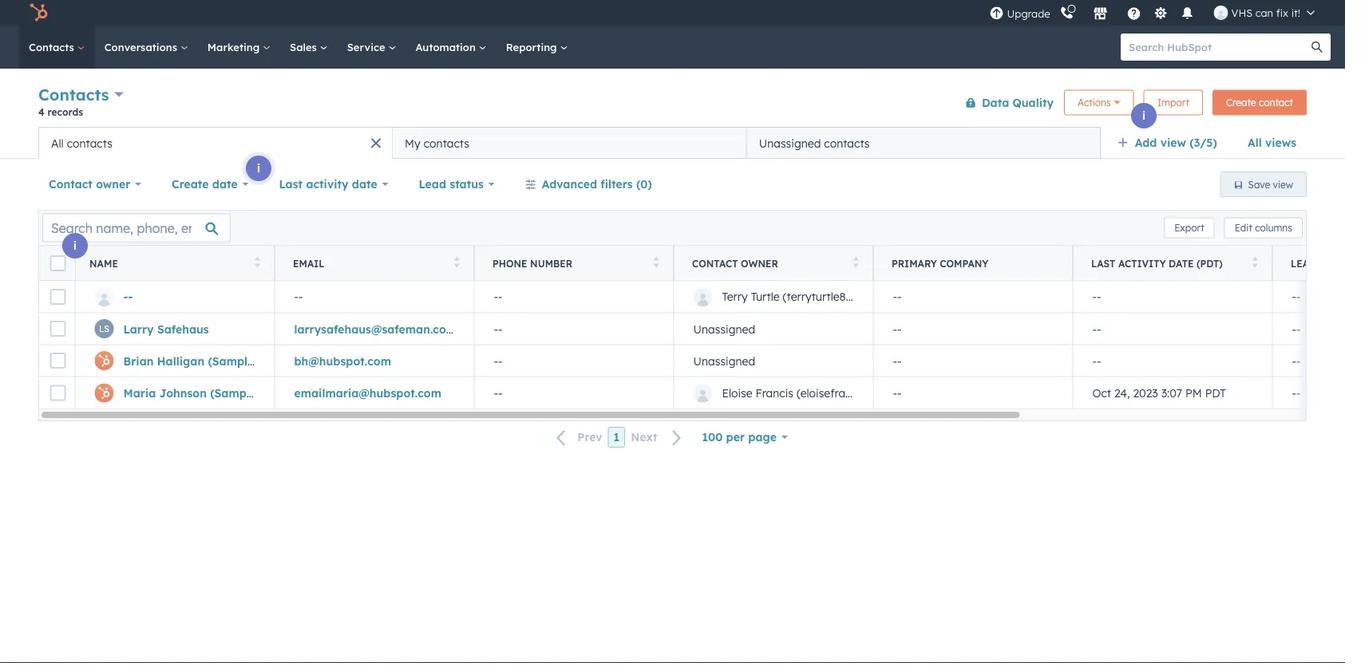 Task type: describe. For each thing, give the bounding box(es) containing it.
create for create date
[[172, 177, 209, 191]]

-- link
[[123, 290, 133, 304]]

create date
[[172, 177, 238, 191]]

next
[[631, 431, 658, 445]]

(sample for johnson
[[210, 386, 256, 400]]

1 press to sort. element from the left
[[254, 257, 260, 270]]

advanced filters (0) button
[[515, 169, 663, 200]]

view for save
[[1274, 179, 1294, 190]]

2 horizontal spatial i
[[1143, 109, 1146, 123]]

brian halligan (sample contact) link
[[123, 354, 306, 368]]

all views link
[[1238, 127, 1307, 159]]

service link
[[338, 26, 406, 69]]

edit columns
[[1235, 222, 1293, 234]]

larry
[[123, 322, 154, 336]]

0 vertical spatial contacts
[[29, 40, 77, 54]]

help button
[[1121, 0, 1148, 26]]

sales
[[290, 40, 320, 54]]

press to sort. element for phone number
[[654, 257, 660, 270]]

owner inside 'popup button'
[[96, 177, 130, 191]]

page
[[749, 430, 777, 444]]

hubspot link
[[19, 3, 60, 22]]

1 press to sort. image from the left
[[254, 257, 260, 268]]

notifications button
[[1174, 0, 1202, 26]]

actions button
[[1065, 90, 1135, 115]]

date inside popup button
[[212, 177, 238, 191]]

larrysafehaus@safeman.com link
[[294, 322, 457, 336]]

view for add
[[1161, 136, 1187, 150]]

help image
[[1127, 7, 1142, 22]]

press to sort. element for contact owner
[[853, 257, 859, 270]]

1 horizontal spatial owner
[[741, 258, 779, 270]]

vhs can fix it! button
[[1205, 0, 1325, 26]]

francis
[[756, 386, 794, 400]]

prev button
[[547, 427, 608, 448]]

4 records
[[38, 106, 83, 118]]

calling icon image
[[1060, 6, 1075, 21]]

100 per page button
[[692, 422, 798, 454]]

emailmaria@hubspot.com link
[[294, 386, 442, 400]]

all views
[[1248, 136, 1297, 150]]

contacts link
[[19, 26, 95, 69]]

automation link
[[406, 26, 497, 69]]

pm
[[1186, 386, 1203, 400]]

can
[[1256, 6, 1274, 19]]

marketplaces button
[[1084, 0, 1118, 26]]

data quality button
[[955, 87, 1055, 119]]

brian
[[123, 354, 154, 368]]

prev
[[578, 431, 603, 445]]

1
[[614, 430, 620, 444]]

1 vertical spatial contact
[[692, 258, 738, 270]]

press to sort. image
[[853, 257, 859, 268]]

vhs
[[1232, 6, 1253, 19]]

actions
[[1078, 97, 1112, 109]]

views
[[1266, 136, 1297, 150]]

add
[[1136, 136, 1158, 150]]

eloise francis (eloisefrancis23@gmail.com)
[[722, 386, 948, 400]]

import
[[1158, 97, 1190, 109]]

1 vertical spatial i button
[[246, 156, 272, 181]]

create contact
[[1227, 97, 1294, 109]]

unassigned button for bh@hubspot.com
[[674, 345, 874, 377]]

conversations
[[104, 40, 180, 54]]

eloise francis image
[[1214, 6, 1229, 20]]

it!
[[1292, 6, 1301, 19]]

marketing
[[207, 40, 263, 54]]

search image
[[1312, 42, 1323, 53]]

brian halligan (sample contact)
[[123, 354, 306, 368]]

bh@hubspot.com button
[[275, 345, 474, 377]]

upgrade
[[1008, 7, 1051, 20]]

edit
[[1235, 222, 1253, 234]]

contact
[[1259, 97, 1294, 109]]

bh@hubspot.com link
[[294, 354, 391, 368]]

lead status button
[[408, 169, 505, 200]]

my contacts
[[405, 136, 470, 150]]

0 horizontal spatial i
[[73, 239, 77, 253]]

date
[[1169, 258, 1194, 270]]

all contacts button
[[38, 127, 393, 159]]

add view (3/5) button
[[1108, 127, 1238, 159]]

search button
[[1304, 34, 1331, 61]]

activity
[[1119, 258, 1167, 270]]

emailmaria@hubspot.com button
[[275, 377, 474, 409]]

advanced
[[542, 177, 597, 191]]

oct
[[1093, 386, 1112, 400]]

contact inside contact owner 'popup button'
[[49, 177, 93, 191]]

press to sort. image for last activity date (pdt)
[[1253, 257, 1259, 268]]

all for all views
[[1248, 136, 1262, 150]]

contacts for my contacts
[[424, 136, 470, 150]]

contact) for bh@hubspot.com
[[258, 354, 306, 368]]

larrysafehaus@safeman.com
[[294, 322, 457, 336]]

my
[[405, 136, 421, 150]]

export button
[[1165, 218, 1215, 238]]

contacts inside popup button
[[38, 85, 109, 105]]

company
[[940, 258, 989, 270]]

press to sort. element for email
[[454, 257, 460, 270]]

contacts banner
[[38, 82, 1307, 127]]

emailmaria@hubspot.com
[[294, 386, 442, 400]]

turtle
[[751, 290, 780, 304]]

contact) for emailmaria@hubspot.com
[[260, 386, 308, 400]]

calling icon button
[[1054, 2, 1081, 23]]

save
[[1249, 179, 1271, 190]]

columns
[[1256, 222, 1293, 234]]

contacts for all contacts
[[67, 136, 113, 150]]

contacts button
[[38, 83, 124, 106]]

last activity date (pdt)
[[1092, 258, 1223, 270]]



Task type: locate. For each thing, give the bounding box(es) containing it.
sales link
[[280, 26, 338, 69]]

0 horizontal spatial last
[[279, 177, 303, 191]]

1 horizontal spatial contact
[[692, 258, 738, 270]]

last for last activity date
[[279, 177, 303, 191]]

bh@hubspot.com
[[294, 354, 391, 368]]

2 horizontal spatial i button
[[1132, 103, 1157, 129]]

0 vertical spatial lead
[[419, 177, 446, 191]]

larry safehaus
[[123, 322, 209, 336]]

0 horizontal spatial date
[[212, 177, 238, 191]]

maria
[[123, 386, 156, 400]]

(eloisefrancis23@gmail.com)
[[797, 386, 948, 400]]

contacts down hubspot link
[[29, 40, 77, 54]]

number
[[530, 258, 573, 270]]

terry turtle (terryturtle85@gmail.com)
[[722, 290, 923, 304]]

2 unassigned button from the top
[[674, 345, 874, 377]]

save view
[[1249, 179, 1294, 190]]

1 vertical spatial contact owner
[[692, 258, 779, 270]]

i down contact owner 'popup button'
[[73, 239, 77, 253]]

menu containing vhs can fix it!
[[988, 0, 1327, 26]]

2 date from the left
[[352, 177, 377, 191]]

last inside 'popup button'
[[279, 177, 303, 191]]

1 vertical spatial contacts
[[38, 85, 109, 105]]

contacts for unassigned contacts
[[824, 136, 870, 150]]

larry safehaus link
[[123, 322, 209, 336]]

date inside 'popup button'
[[352, 177, 377, 191]]

all for all contacts
[[51, 136, 64, 150]]

oct 24, 2023 3:07 pm pdt
[[1093, 386, 1227, 400]]

view right add on the top right of page
[[1161, 136, 1187, 150]]

1 horizontal spatial contact owner
[[692, 258, 779, 270]]

create down all contacts button
[[172, 177, 209, 191]]

2 vertical spatial i
[[73, 239, 77, 253]]

lead left statu
[[1291, 258, 1317, 270]]

lead
[[419, 177, 446, 191], [1291, 258, 1317, 270]]

0 vertical spatial contact owner
[[49, 177, 130, 191]]

100
[[702, 430, 723, 444]]

5 press to sort. element from the left
[[1253, 257, 1259, 270]]

0 vertical spatial contact)
[[258, 354, 306, 368]]

unassigned for bh@hubspot.com
[[694, 354, 756, 368]]

view right save on the top
[[1274, 179, 1294, 190]]

larrysafehaus@safeman.com button
[[275, 313, 474, 345]]

add view (3/5)
[[1136, 136, 1218, 150]]

2 vertical spatial i button
[[62, 233, 88, 259]]

marketing link
[[198, 26, 280, 69]]

0 horizontal spatial contact owner
[[49, 177, 130, 191]]

last for last activity date (pdt)
[[1092, 258, 1116, 270]]

press to sort. image for phone number
[[654, 257, 660, 268]]

press to sort. element for last activity date (pdt)
[[1253, 257, 1259, 270]]

contacts
[[29, 40, 77, 54], [38, 85, 109, 105]]

unassigned contacts
[[759, 136, 870, 150]]

4
[[38, 106, 45, 118]]

terry turtle (terryturtle85@gmail.com) button
[[674, 281, 923, 313]]

eloise francis (eloisefrancis23@gmail.com) button
[[674, 377, 948, 409]]

1 vertical spatial unassigned
[[694, 322, 756, 336]]

-
[[123, 290, 128, 304], [128, 290, 133, 304], [294, 290, 299, 304], [299, 290, 303, 304], [494, 290, 498, 304], [498, 290, 503, 304], [893, 290, 898, 304], [898, 290, 902, 304], [1093, 290, 1097, 304], [1097, 290, 1102, 304], [1293, 290, 1297, 304], [1297, 290, 1301, 304], [494, 322, 498, 336], [498, 322, 503, 336], [893, 322, 898, 336], [898, 322, 902, 336], [1093, 322, 1097, 336], [1097, 322, 1102, 336], [1293, 322, 1297, 336], [1297, 322, 1301, 336], [494, 354, 498, 368], [498, 354, 503, 368], [893, 354, 898, 368], [898, 354, 902, 368], [1093, 354, 1097, 368], [1097, 354, 1102, 368], [1293, 354, 1297, 368], [1297, 354, 1301, 368], [494, 386, 498, 400], [498, 386, 503, 400], [893, 386, 898, 400], [898, 386, 902, 400], [1293, 386, 1297, 400], [1297, 386, 1301, 400]]

1 horizontal spatial date
[[352, 177, 377, 191]]

all left the views
[[1248, 136, 1262, 150]]

0 vertical spatial unassigned
[[759, 136, 821, 150]]

save view button
[[1221, 172, 1307, 197]]

export
[[1175, 222, 1205, 234]]

1 horizontal spatial i button
[[246, 156, 272, 181]]

1 vertical spatial contact)
[[260, 386, 308, 400]]

0 vertical spatial contact
[[49, 177, 93, 191]]

2 vertical spatial unassigned
[[694, 354, 756, 368]]

1 vertical spatial view
[[1274, 179, 1294, 190]]

primary company column header
[[874, 246, 1074, 281]]

primary company
[[892, 258, 989, 270]]

0 vertical spatial i button
[[1132, 103, 1157, 129]]

contact owner inside 'popup button'
[[49, 177, 130, 191]]

press to sort. image
[[254, 257, 260, 268], [454, 257, 460, 268], [654, 257, 660, 268], [1253, 257, 1259, 268]]

1 horizontal spatial all
[[1248, 136, 1262, 150]]

unassigned button up francis
[[674, 345, 874, 377]]

Search HubSpot search field
[[1121, 34, 1317, 61]]

1 horizontal spatial create
[[1227, 97, 1257, 109]]

contact)
[[258, 354, 306, 368], [260, 386, 308, 400]]

all inside all views link
[[1248, 136, 1262, 150]]

0 vertical spatial view
[[1161, 136, 1187, 150]]

phone
[[493, 258, 528, 270]]

0 vertical spatial (sample
[[208, 354, 254, 368]]

lead for lead status
[[419, 177, 446, 191]]

contact owner down all contacts
[[49, 177, 130, 191]]

owner up search name, phone, email addresses, or company search field at the left top of the page
[[96, 177, 130, 191]]

menu
[[988, 0, 1327, 26]]

contact) up "maria johnson (sample contact)"
[[258, 354, 306, 368]]

halligan
[[157, 354, 205, 368]]

create date button
[[161, 169, 259, 200]]

create for create contact
[[1227, 97, 1257, 109]]

safehaus
[[157, 322, 209, 336]]

0 horizontal spatial all
[[51, 136, 64, 150]]

(terryturtle85@gmail.com)
[[783, 290, 923, 304]]

i button up add on the top right of page
[[1132, 103, 1157, 129]]

view
[[1161, 136, 1187, 150], [1274, 179, 1294, 190]]

unassigned contacts button
[[747, 127, 1101, 159]]

press to sort. element
[[254, 257, 260, 270], [454, 257, 460, 270], [654, 257, 660, 270], [853, 257, 859, 270], [1253, 257, 1259, 270]]

1 horizontal spatial i
[[257, 161, 260, 175]]

maria johnson (sample contact) link
[[123, 386, 308, 400]]

import button
[[1144, 90, 1203, 115]]

date down all contacts button
[[212, 177, 238, 191]]

2023
[[1134, 386, 1159, 400]]

(sample down the brian halligan (sample contact)
[[210, 386, 256, 400]]

Search name, phone, email addresses, or company search field
[[42, 214, 231, 242]]

name
[[89, 258, 118, 270]]

contact) down bh@hubspot.com link
[[260, 386, 308, 400]]

unassigned inside button
[[759, 136, 821, 150]]

0 horizontal spatial create
[[172, 177, 209, 191]]

contact owner up terry
[[692, 258, 779, 270]]

quality
[[1013, 95, 1054, 109]]

data
[[982, 95, 1010, 109]]

(sample up "maria johnson (sample contact)"
[[208, 354, 254, 368]]

1 vertical spatial lead
[[1291, 258, 1317, 270]]

0 vertical spatial owner
[[96, 177, 130, 191]]

1 horizontal spatial last
[[1092, 258, 1116, 270]]

1 unassigned button from the top
[[674, 313, 874, 345]]

lead for lead statu
[[1291, 258, 1317, 270]]

1 horizontal spatial lead
[[1291, 258, 1317, 270]]

1 all from the left
[[1248, 136, 1262, 150]]

primary
[[892, 258, 937, 270]]

2 all from the left
[[51, 136, 64, 150]]

contacts up records
[[38, 85, 109, 105]]

edit columns button
[[1225, 218, 1303, 238]]

0 horizontal spatial contact
[[49, 177, 93, 191]]

advanced filters (0)
[[542, 177, 652, 191]]

johnson
[[159, 386, 207, 400]]

activity
[[306, 177, 349, 191]]

(sample for halligan
[[208, 354, 254, 368]]

0 vertical spatial create
[[1227, 97, 1257, 109]]

all down 4 records
[[51, 136, 64, 150]]

phone number
[[493, 258, 573, 270]]

2 press to sort. image from the left
[[454, 257, 460, 268]]

100 per page
[[702, 430, 777, 444]]

i button right create date
[[246, 156, 272, 181]]

1 vertical spatial last
[[1092, 258, 1116, 270]]

lead left 'status'
[[419, 177, 446, 191]]

data quality
[[982, 95, 1054, 109]]

1 vertical spatial i
[[257, 161, 260, 175]]

view inside popup button
[[1161, 136, 1187, 150]]

0 vertical spatial last
[[279, 177, 303, 191]]

upgrade image
[[990, 7, 1004, 21]]

statu
[[1320, 258, 1346, 270]]

press to sort. image for email
[[454, 257, 460, 268]]

1 horizontal spatial contacts
[[424, 136, 470, 150]]

1 horizontal spatial view
[[1274, 179, 1294, 190]]

per
[[726, 430, 745, 444]]

1 contacts from the left
[[67, 136, 113, 150]]

unassigned
[[759, 136, 821, 150], [694, 322, 756, 336], [694, 354, 756, 368]]

settings image
[[1154, 7, 1168, 21]]

--
[[123, 290, 133, 304], [294, 290, 303, 304], [494, 290, 503, 304], [893, 290, 902, 304], [1093, 290, 1102, 304], [1293, 290, 1301, 304], [494, 322, 503, 336], [893, 322, 902, 336], [1093, 322, 1102, 336], [1293, 322, 1301, 336], [494, 354, 503, 368], [893, 354, 902, 368], [1093, 354, 1102, 368], [1293, 354, 1301, 368], [494, 386, 503, 400], [893, 386, 902, 400], [1293, 386, 1301, 400]]

last
[[279, 177, 303, 191], [1092, 258, 1116, 270]]

create left contact on the top right of page
[[1227, 97, 1257, 109]]

all inside all contacts button
[[51, 136, 64, 150]]

hubspot image
[[29, 3, 48, 22]]

2 contacts from the left
[[424, 136, 470, 150]]

marketplaces image
[[1094, 7, 1108, 22]]

contact down all contacts
[[49, 177, 93, 191]]

0 horizontal spatial contacts
[[67, 136, 113, 150]]

all contacts
[[51, 136, 113, 150]]

contacts inside button
[[824, 136, 870, 150]]

automation
[[416, 40, 479, 54]]

i button left name
[[62, 233, 88, 259]]

4 press to sort. element from the left
[[853, 257, 859, 270]]

date right activity
[[352, 177, 377, 191]]

i down all contacts button
[[257, 161, 260, 175]]

2 horizontal spatial contacts
[[824, 136, 870, 150]]

(3/5)
[[1190, 136, 1218, 150]]

status
[[450, 177, 484, 191]]

terry
[[722, 290, 748, 304]]

3 press to sort. element from the left
[[654, 257, 660, 270]]

i up add on the top right of page
[[1143, 109, 1146, 123]]

contact up terry
[[692, 258, 738, 270]]

1 vertical spatial create
[[172, 177, 209, 191]]

lead statu
[[1291, 258, 1346, 270]]

create inside button
[[1227, 97, 1257, 109]]

fix
[[1277, 6, 1289, 19]]

all
[[1248, 136, 1262, 150], [51, 136, 64, 150]]

notifications image
[[1181, 7, 1195, 22]]

1 vertical spatial (sample
[[210, 386, 256, 400]]

(sample
[[208, 354, 254, 368], [210, 386, 256, 400]]

0 horizontal spatial i button
[[62, 233, 88, 259]]

unassigned for larrysafehaus@safeman.com
[[694, 322, 756, 336]]

0 horizontal spatial view
[[1161, 136, 1187, 150]]

0 horizontal spatial lead
[[419, 177, 446, 191]]

24,
[[1115, 386, 1131, 400]]

1 date from the left
[[212, 177, 238, 191]]

3 press to sort. image from the left
[[654, 257, 660, 268]]

0 vertical spatial i
[[1143, 109, 1146, 123]]

1 button
[[608, 427, 626, 448]]

2 press to sort. element from the left
[[454, 257, 460, 270]]

last activity date button
[[269, 169, 399, 200]]

owner up turtle
[[741, 258, 779, 270]]

pdt
[[1206, 386, 1227, 400]]

next button
[[626, 427, 692, 448]]

eloise
[[722, 386, 753, 400]]

email
[[293, 258, 325, 270]]

pagination navigation
[[547, 427, 692, 448]]

unassigned button for larrysafehaus@safeman.com
[[674, 313, 874, 345]]

1 vertical spatial owner
[[741, 258, 779, 270]]

4 press to sort. image from the left
[[1253, 257, 1259, 268]]

conversations link
[[95, 26, 198, 69]]

3 contacts from the left
[[824, 136, 870, 150]]

unassigned button down turtle
[[674, 313, 874, 345]]

create contact button
[[1213, 90, 1307, 115]]

create inside popup button
[[172, 177, 209, 191]]

service
[[347, 40, 388, 54]]

0 horizontal spatial owner
[[96, 177, 130, 191]]

lead inside popup button
[[419, 177, 446, 191]]

reporting
[[506, 40, 560, 54]]

vhs can fix it!
[[1232, 6, 1301, 19]]

view inside button
[[1274, 179, 1294, 190]]

3:07
[[1162, 386, 1183, 400]]



Task type: vqa. For each thing, say whether or not it's contained in the screenshot.
Defaults
no



